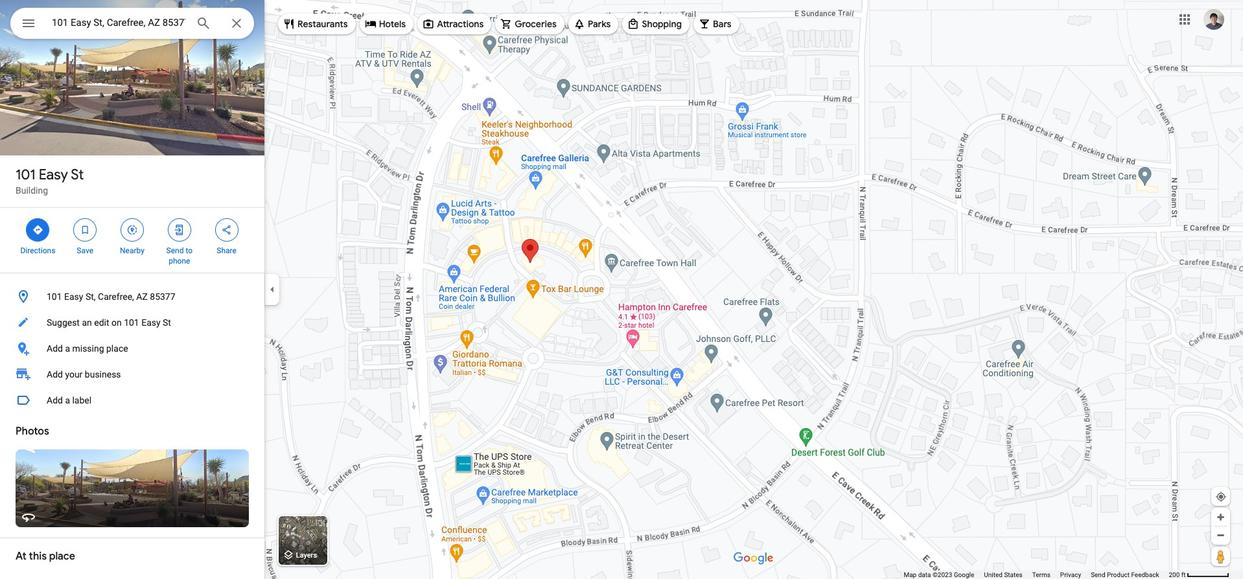 Task type: vqa. For each thing, say whether or not it's contained in the screenshot.
Save at left top
yes



Task type: describe. For each thing, give the bounding box(es) containing it.
st,
[[86, 292, 96, 302]]

send for send product feedback
[[1091, 572, 1105, 579]]

layers
[[296, 552, 317, 560]]

parks button
[[568, 8, 619, 40]]

states
[[1004, 572, 1023, 579]]

privacy
[[1060, 572, 1081, 579]]

label
[[72, 395, 91, 406]]

at this place
[[16, 550, 75, 563]]

at
[[16, 550, 26, 563]]

feedback
[[1131, 572, 1159, 579]]

phone
[[169, 257, 190, 266]]

101 Easy St, Carefree, AZ 85377 field
[[10, 8, 254, 39]]

200 ft
[[1169, 572, 1186, 579]]

add for add a label
[[47, 395, 63, 406]]

bars
[[713, 18, 732, 30]]

a for label
[[65, 395, 70, 406]]

101 easy st main content
[[0, 0, 264, 579]]

zoom in image
[[1216, 513, 1226, 522]]

101 easy st, carefree, az 85377
[[47, 292, 175, 302]]

101 for st,
[[47, 292, 62, 302]]

easy for st
[[39, 166, 68, 184]]

product
[[1107, 572, 1130, 579]]

share
[[217, 246, 236, 255]]

add your business
[[47, 369, 121, 380]]

show street view coverage image
[[1211, 547, 1230, 567]]

show your location image
[[1215, 491, 1227, 503]]

send product feedback
[[1091, 572, 1159, 579]]

send for send to phone
[[166, 246, 184, 255]]

send product feedback button
[[1091, 571, 1159, 579]]

add for add a missing place
[[47, 344, 63, 354]]

85377
[[150, 292, 175, 302]]

st inside "101 easy st building"
[[71, 166, 84, 184]]

actions for 101 easy st region
[[0, 208, 264, 273]]

nearby
[[120, 246, 144, 255]]

footer inside google maps element
[[904, 571, 1169, 579]]

add a missing place
[[47, 344, 128, 354]]

collapse side panel image
[[265, 283, 279, 297]]

a for missing
[[65, 344, 70, 354]]

united
[[984, 572, 1003, 579]]

suggest an edit on 101 easy st button
[[0, 310, 264, 336]]

map data ©2023 google
[[904, 572, 974, 579]]

google maps element
[[0, 0, 1243, 579]]


[[174, 223, 185, 237]]

building
[[16, 185, 48, 196]]

parks
[[588, 18, 611, 30]]

hotels button
[[360, 8, 414, 40]]

google account: nolan park  
(nolan.park@adept.ai) image
[[1204, 9, 1224, 30]]

add a label
[[47, 395, 91, 406]]

united states
[[984, 572, 1023, 579]]

edit
[[94, 318, 109, 328]]

an
[[82, 318, 92, 328]]



Task type: locate. For each thing, give the bounding box(es) containing it.
 button
[[10, 8, 47, 41]]


[[126, 223, 138, 237]]

200 ft button
[[1169, 572, 1230, 579]]

a
[[65, 344, 70, 354], [65, 395, 70, 406]]

add your business link
[[0, 362, 264, 388]]

terms
[[1032, 572, 1051, 579]]

carefree,
[[98, 292, 134, 302]]

ft
[[1181, 572, 1186, 579]]

shopping button
[[623, 8, 690, 40]]

to
[[186, 246, 193, 255]]

attractions button
[[418, 8, 491, 40]]

None field
[[52, 15, 185, 30]]

101 for st
[[16, 166, 35, 184]]

2 a from the top
[[65, 395, 70, 406]]

©2023
[[933, 572, 952, 579]]

1 horizontal spatial place
[[106, 344, 128, 354]]

a left missing
[[65, 344, 70, 354]]


[[221, 223, 232, 237]]

st up the ""
[[71, 166, 84, 184]]

0 vertical spatial easy
[[39, 166, 68, 184]]

add left label
[[47, 395, 63, 406]]

zoom out image
[[1216, 531, 1226, 541]]

send up the phone
[[166, 246, 184, 255]]

101 inside "101 easy st building"
[[16, 166, 35, 184]]

privacy button
[[1060, 571, 1081, 579]]

send left product at bottom
[[1091, 572, 1105, 579]]

easy left st,
[[64, 292, 83, 302]]

0 vertical spatial st
[[71, 166, 84, 184]]

suggest
[[47, 318, 80, 328]]

101 right on
[[124, 318, 139, 328]]

on
[[111, 318, 122, 328]]

101 up building
[[16, 166, 35, 184]]

restaurants
[[298, 18, 348, 30]]

1 horizontal spatial st
[[163, 318, 171, 328]]

1 horizontal spatial send
[[1091, 572, 1105, 579]]

1 vertical spatial easy
[[64, 292, 83, 302]]

0 vertical spatial add
[[47, 344, 63, 354]]

1 vertical spatial a
[[65, 395, 70, 406]]

101 easy st building
[[16, 166, 84, 196]]

add
[[47, 344, 63, 354], [47, 369, 63, 380], [47, 395, 63, 406]]

place down on
[[106, 344, 128, 354]]

2 add from the top
[[47, 369, 63, 380]]

200
[[1169, 572, 1180, 579]]

3 add from the top
[[47, 395, 63, 406]]

place inside button
[[106, 344, 128, 354]]

2 horizontal spatial 101
[[124, 318, 139, 328]]

1 vertical spatial send
[[1091, 572, 1105, 579]]

send to phone
[[166, 246, 193, 266]]

2 vertical spatial add
[[47, 395, 63, 406]]

bars button
[[694, 8, 739, 40]]

101
[[16, 166, 35, 184], [47, 292, 62, 302], [124, 318, 139, 328]]

st down 85377
[[163, 318, 171, 328]]

add a label button
[[0, 388, 264, 414]]

1 vertical spatial st
[[163, 318, 171, 328]]

shopping
[[642, 18, 682, 30]]

groceries button
[[495, 8, 565, 40]]

easy up building
[[39, 166, 68, 184]]

footer containing map data ©2023 google
[[904, 571, 1169, 579]]

1 vertical spatial add
[[47, 369, 63, 380]]

add a missing place button
[[0, 336, 264, 362]]


[[32, 223, 44, 237]]

0 vertical spatial place
[[106, 344, 128, 354]]

missing
[[72, 344, 104, 354]]

st inside button
[[163, 318, 171, 328]]

united states button
[[984, 571, 1023, 579]]

az
[[136, 292, 148, 302]]

add down the suggest
[[47, 344, 63, 354]]

1 vertical spatial place
[[49, 550, 75, 563]]

footer
[[904, 571, 1169, 579]]

data
[[918, 572, 931, 579]]

101 easy st, carefree, az 85377 button
[[0, 284, 264, 310]]

easy down az
[[141, 318, 160, 328]]

1 a from the top
[[65, 344, 70, 354]]

add left the your
[[47, 369, 63, 380]]

photos
[[16, 425, 49, 438]]

1 add from the top
[[47, 344, 63, 354]]

2 vertical spatial 101
[[124, 318, 139, 328]]

101 up the suggest
[[47, 292, 62, 302]]

easy for st,
[[64, 292, 83, 302]]

hotels
[[379, 18, 406, 30]]

place
[[106, 344, 128, 354], [49, 550, 75, 563]]

0 vertical spatial 101
[[16, 166, 35, 184]]

0 horizontal spatial send
[[166, 246, 184, 255]]

0 vertical spatial send
[[166, 246, 184, 255]]

business
[[85, 369, 121, 380]]

easy
[[39, 166, 68, 184], [64, 292, 83, 302], [141, 318, 160, 328]]

suggest an edit on 101 easy st
[[47, 318, 171, 328]]

1 horizontal spatial 101
[[47, 292, 62, 302]]


[[79, 223, 91, 237]]

2 vertical spatial easy
[[141, 318, 160, 328]]

101 inside '101 easy st, carefree, az 85377' button
[[47, 292, 62, 302]]

save
[[77, 246, 93, 255]]

0 horizontal spatial 101
[[16, 166, 35, 184]]

send inside send to phone
[[166, 246, 184, 255]]

directions
[[20, 246, 55, 255]]

google
[[954, 572, 974, 579]]

restaurants button
[[278, 8, 356, 40]]

map
[[904, 572, 917, 579]]

0 vertical spatial a
[[65, 344, 70, 354]]

send inside button
[[1091, 572, 1105, 579]]

groceries
[[515, 18, 557, 30]]

attractions
[[437, 18, 484, 30]]


[[21, 14, 36, 32]]

terms button
[[1032, 571, 1051, 579]]

101 inside suggest an edit on 101 easy st button
[[124, 318, 139, 328]]

this
[[29, 550, 47, 563]]

send
[[166, 246, 184, 255], [1091, 572, 1105, 579]]

none field inside 101 easy st, carefree, az 85377 field
[[52, 15, 185, 30]]

st
[[71, 166, 84, 184], [163, 318, 171, 328]]

1 vertical spatial 101
[[47, 292, 62, 302]]

0 horizontal spatial place
[[49, 550, 75, 563]]

your
[[65, 369, 83, 380]]

place right the this
[[49, 550, 75, 563]]

0 horizontal spatial st
[[71, 166, 84, 184]]

a left label
[[65, 395, 70, 406]]

add for add your business
[[47, 369, 63, 380]]

 search field
[[10, 8, 254, 41]]

easy inside "101 easy st building"
[[39, 166, 68, 184]]



